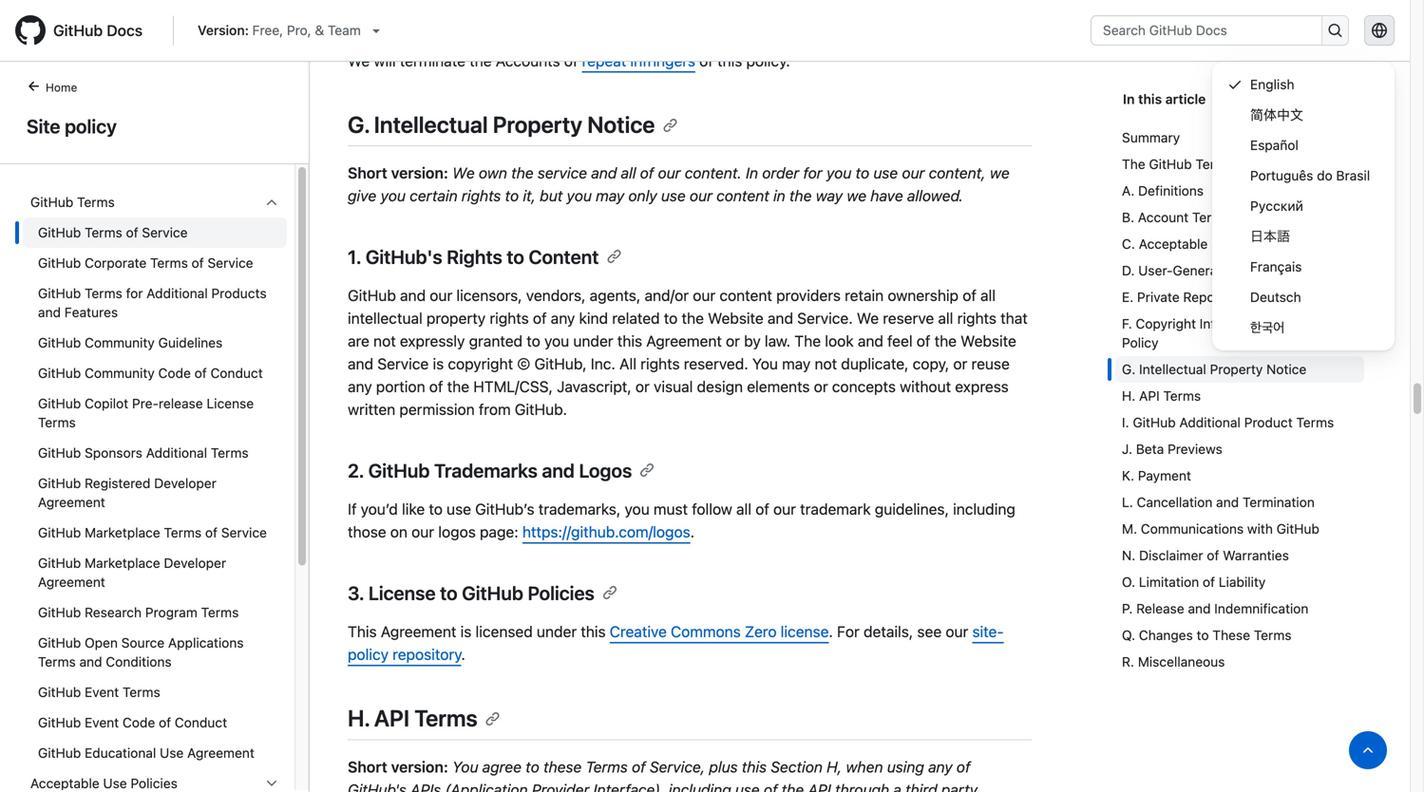 Task type: locate. For each thing, give the bounding box(es) containing it.
we inside 'github and our licensors, vendors, agents, and/or our content providers retain ownership of all intellectual property rights of any kind related to the website and service. we reserve all rights that are not expressly granted to you under this agreement or by law. the look and feel of the website and service is copyright © github, inc. all rights reserved. you may not duplicate, copy, or reuse any portion of the html/css, javascript, or visual design elements or concepts without express written permission from github.'
[[857, 309, 879, 327]]

1 community from the top
[[85, 335, 155, 351]]

1 horizontal spatial .
[[690, 523, 695, 541]]

1 horizontal spatial api
[[808, 781, 831, 792]]

github terms element containing github terms
[[15, 187, 295, 769]]

this left article
[[1138, 91, 1162, 107]]

1 vertical spatial under
[[537, 623, 577, 641]]

you right give
[[380, 187, 406, 205]]

1 vertical spatial conduct
[[175, 715, 227, 731]]

policy inside site- policy repository
[[348, 646, 389, 664]]

1 github terms element from the top
[[15, 187, 295, 769]]

feel
[[887, 332, 913, 350]]

2 vertical spatial any
[[928, 758, 953, 776]]

github inside github open source applications terms and conditions
[[38, 635, 81, 651]]

policy for site policy
[[65, 115, 117, 137]]

agreement inside 'github and our licensors, vendors, agents, and/or our content providers retain ownership of all intellectual property rights of any kind related to the website and service. we reserve all rights that are not expressly granted to you under this agreement or by law. the look and feel of the website and service is copyright © github, inc. all rights reserved. you may not duplicate, copy, or reuse any portion of the html/css, javascript, or visual design elements or concepts without express written permission from github.'
[[646, 332, 722, 350]]

github docs link
[[15, 15, 158, 46]]

use
[[1211, 236, 1235, 252], [160, 745, 184, 761], [103, 776, 127, 791]]

community inside "link"
[[85, 365, 155, 381]]

under down kind
[[573, 332, 613, 350]]

0 vertical spatial under
[[573, 332, 613, 350]]

you up way
[[826, 164, 852, 182]]

2 short from the top
[[348, 758, 387, 776]]

api inside you agree to these terms of service, plus this section h, when using any of github's apis (application provider interface), including use of the api through a third part
[[808, 781, 831, 792]]

0 vertical spatial in
[[1123, 91, 1135, 107]]

2 community from the top
[[85, 365, 155, 381]]

infringement
[[1200, 316, 1278, 332]]

0 vertical spatial additional
[[147, 285, 208, 301]]

2 horizontal spatial any
[[928, 758, 953, 776]]

None search field
[[1091, 15, 1349, 46]]

1 horizontal spatial license
[[368, 582, 436, 604]]

0 vertical spatial code
[[158, 365, 191, 381]]

conduct for github community code of conduct
[[210, 365, 263, 381]]

and down open
[[79, 654, 102, 670]]

1 horizontal spatial h.
[[1122, 388, 1136, 404]]

0 vertical spatial h. api terms link
[[1122, 383, 1364, 409]]

we right way
[[847, 187, 867, 205]]

0 vertical spatial version:
[[391, 164, 448, 182]]

github sponsors additional terms link
[[23, 438, 287, 468]]

github terms for additional products and features link
[[23, 278, 287, 328]]

we for will
[[348, 52, 370, 70]]

0 vertical spatial license
[[207, 396, 254, 411]]

will
[[374, 52, 396, 70]]

github
[[53, 21, 103, 39], [1149, 156, 1192, 172], [30, 194, 73, 210], [38, 225, 81, 240], [38, 255, 81, 271], [38, 285, 81, 301], [348, 287, 396, 305], [38, 335, 81, 351], [38, 365, 81, 381], [38, 396, 81, 411], [1133, 415, 1176, 430], [38, 445, 81, 461], [368, 459, 430, 482], [38, 475, 81, 491], [1277, 521, 1320, 537], [38, 525, 81, 541], [38, 555, 81, 571], [462, 582, 523, 604], [38, 605, 81, 620], [38, 635, 81, 651], [38, 685, 81, 700], [38, 715, 81, 731], [38, 745, 81, 761]]

0 horizontal spatial we
[[348, 52, 370, 70]]

have
[[871, 187, 903, 205]]

use inside c. acceptable use "link"
[[1211, 236, 1235, 252]]

2. github trademarks and logos link
[[348, 459, 655, 482]]

3. license to github policies
[[348, 582, 595, 604]]

search image
[[1328, 23, 1343, 38]]

to inside you agree to these terms of service, plus this section h, when using any of github's apis (application provider interface), including use of the api through a third part
[[526, 758, 539, 776]]

may inside 'github and our licensors, vendors, agents, and/or our content providers retain ownership of all intellectual property rights of any kind related to the website and service. we reserve all rights that are not expressly granted to you under this agreement or by law. the look and feel of the website and service is copyright © github, inc. all rights reserved. you may not duplicate, copy, or reuse any portion of the html/css, javascript, or visual design elements or concepts without express written permission from github.'
[[782, 355, 811, 373]]

github inside "link"
[[38, 525, 81, 541]]

1 short version: from the top
[[348, 164, 448, 182]]

1 horizontal spatial g. intellectual property notice
[[1122, 361, 1307, 377]]

2 vertical spatial additional
[[146, 445, 207, 461]]

h. api terms down repository
[[348, 705, 478, 732]]

of right follow
[[756, 500, 769, 518]]

select language: current language is english image
[[1372, 23, 1387, 38]]

but
[[540, 187, 563, 205]]

g. intellectual property notice link down f. copyright infringement and dmca policy
[[1122, 356, 1364, 383]]

policies up the licensed
[[528, 582, 595, 604]]

event for terms
[[85, 685, 119, 700]]

2 vertical spatial we
[[857, 309, 879, 327]]

menu
[[1212, 62, 1395, 351]]

of right using
[[957, 758, 970, 776]]

you left must
[[625, 500, 650, 518]]

certain
[[410, 187, 458, 205]]

1 vertical spatial short version:
[[348, 758, 448, 776]]

these
[[1213, 628, 1250, 643]]

.
[[690, 523, 695, 541], [829, 623, 833, 641], [461, 646, 465, 664]]

event inside github event code of conduct link
[[85, 715, 119, 731]]

including right the "guidelines,"
[[953, 500, 1015, 518]]

2 marketplace from the top
[[85, 555, 160, 571]]

policies down the github educational use agreement link
[[131, 776, 177, 791]]

triangle down image
[[368, 23, 384, 38]]

conduct down github event terms link
[[175, 715, 227, 731]]

to right like
[[429, 500, 443, 518]]

github corporate terms of service
[[38, 255, 253, 271]]

0 vertical spatial h. api terms
[[1122, 388, 1201, 404]]

acceptable
[[1139, 236, 1208, 252], [30, 776, 99, 791]]

the right 'in'
[[789, 187, 812, 205]]

to inside q. changes to these terms "link"
[[1197, 628, 1209, 643]]

marketplace inside "link"
[[85, 525, 160, 541]]

agree
[[482, 758, 522, 776]]

j. beta previews link
[[1122, 436, 1364, 463]]

the down service.
[[795, 332, 821, 350]]

version: up apis
[[391, 758, 448, 776]]

order
[[762, 164, 799, 182]]

version: for you
[[391, 758, 448, 776]]

1 vertical spatial intellectual
[[1139, 361, 1206, 377]]

github for github copilot pre-release license terms
[[38, 396, 81, 411]]

0 horizontal spatial in
[[746, 164, 758, 182]]

marketplace
[[85, 525, 160, 541], [85, 555, 160, 571]]

license inside github copilot pre-release license terms
[[207, 396, 254, 411]]

2 vertical spatial use
[[103, 776, 127, 791]]

1. github's rights to content link
[[348, 246, 622, 268]]

the
[[1122, 156, 1145, 172], [795, 332, 821, 350]]

0 horizontal spatial api
[[374, 705, 410, 732]]

in
[[1123, 91, 1135, 107], [746, 164, 758, 182]]

rights down the own
[[462, 187, 501, 205]]

the left accounts
[[469, 52, 492, 70]]

community down the features at the left top of the page
[[85, 335, 155, 351]]

site policy link
[[23, 112, 286, 141]]

2 short version: from the top
[[348, 758, 448, 776]]

to left 'these'
[[1197, 628, 1209, 643]]

1 vertical spatial website
[[961, 332, 1016, 350]]

0 horizontal spatial is
[[433, 355, 444, 373]]

of up interface),
[[632, 758, 646, 776]]

site
[[27, 115, 60, 137]]

terms
[[1196, 156, 1233, 172], [77, 194, 115, 210], [1192, 209, 1230, 225], [85, 225, 122, 240], [150, 255, 188, 271], [85, 285, 122, 301], [1163, 388, 1201, 404], [38, 415, 76, 430], [1296, 415, 1334, 430], [211, 445, 249, 461], [164, 525, 202, 541], [201, 605, 239, 620], [1254, 628, 1292, 643], [38, 654, 76, 670], [123, 685, 160, 700], [414, 705, 478, 732], [586, 758, 628, 776]]

our right on
[[412, 523, 434, 541]]

1 horizontal spatial acceptable
[[1139, 236, 1208, 252]]

for up way
[[803, 164, 822, 182]]

rights up granted
[[490, 309, 529, 327]]

policy for site- policy repository
[[348, 646, 389, 664]]

is left the licensed
[[460, 623, 472, 641]]

all right ownership
[[980, 287, 996, 305]]

may up the elements
[[782, 355, 811, 373]]

community down the github community guidelines
[[85, 365, 155, 381]]

licensors,
[[456, 287, 522, 305]]

h. api terms up i.
[[1122, 388, 1201, 404]]

0 vertical spatial notice
[[587, 111, 655, 138]]

g. intellectual property notice link up the own
[[348, 111, 678, 138]]

terms inside github copilot pre-release license terms
[[38, 415, 76, 430]]

github copilot pre-release license terms
[[38, 396, 254, 430]]

with
[[1247, 521, 1273, 537]]

github terms
[[30, 194, 115, 210]]

short version: up certain on the left of page
[[348, 164, 448, 182]]

marketplace inside the github marketplace developer agreement
[[85, 555, 160, 571]]

l. cancellation and termination link
[[1122, 489, 1364, 516]]

1 vertical spatial the
[[795, 332, 821, 350]]

github for github educational use agreement
[[38, 745, 81, 761]]

1 vertical spatial code
[[123, 715, 155, 731]]

github's
[[475, 500, 534, 518]]

g. up give
[[348, 111, 369, 138]]

português
[[1250, 168, 1313, 183]]

api
[[1139, 388, 1160, 404], [374, 705, 410, 732], [808, 781, 831, 792]]

0 horizontal spatial website
[[708, 309, 764, 327]]

website up by
[[708, 309, 764, 327]]

additional for i. github additional product terms
[[1179, 415, 1241, 430]]

developer inside the github marketplace developer agreement
[[164, 555, 226, 571]]

not down look
[[815, 355, 837, 373]]

we right content,
[[990, 164, 1010, 182]]

in left the 'order'
[[746, 164, 758, 182]]

1 vertical spatial g. intellectual property notice link
[[1122, 356, 1364, 383]]

short for you agree to these terms of service, plus this section h, when using any of github's apis (application provider interface), including use of the api through a third part
[[348, 758, 387, 776]]

any up third
[[928, 758, 953, 776]]

granted
[[469, 332, 523, 350]]

2 vertical spatial api
[[808, 781, 831, 792]]

1 version: from the top
[[391, 164, 448, 182]]

you up github,
[[544, 332, 569, 350]]

english
[[1250, 76, 1294, 92]]

github for github marketplace developer agreement
[[38, 555, 81, 571]]

français
[[1250, 259, 1302, 275]]

2 version: from the top
[[391, 758, 448, 776]]

github inside 'github and our licensors, vendors, agents, and/or our content providers retain ownership of all intellectual property rights of any kind related to the website and service. we reserve all rights that are not expressly granted to you under this agreement or by law. the look and feel of the website and service is copyright © github, inc. all rights reserved. you may not duplicate, copy, or reuse any portion of the html/css, javascript, or visual design elements or concepts without express written permission from github.'
[[348, 287, 396, 305]]

event down github event terms
[[85, 715, 119, 731]]

0 vertical spatial including
[[953, 500, 1015, 518]]

of inside "link"
[[194, 365, 207, 381]]

policies
[[528, 582, 595, 604], [131, 776, 177, 791]]

license right release
[[207, 396, 254, 411]]

1 vertical spatial we
[[452, 164, 475, 182]]

for inside the we own the service and all of our content. in order for you to use our content, we give you certain rights to it, but you may only use our content in the way we have allowed.
[[803, 164, 822, 182]]

of right feel
[[917, 332, 930, 350]]

1 vertical spatial property
[[1210, 361, 1263, 377]]

conduct inside "link"
[[210, 365, 263, 381]]

content up by
[[720, 287, 772, 305]]

0 vertical spatial acceptable
[[1139, 236, 1208, 252]]

additional inside github terms for additional products and features
[[147, 285, 208, 301]]

may left only on the left
[[596, 187, 624, 205]]

h. api terms link
[[1122, 383, 1364, 409], [348, 705, 500, 732]]

service inside "link"
[[221, 525, 267, 541]]

0 vertical spatial may
[[596, 187, 624, 205]]

all
[[621, 164, 636, 182], [980, 287, 996, 305], [938, 309, 953, 327], [736, 500, 752, 518]]

d.
[[1122, 263, 1135, 278]]

0 vertical spatial for
[[803, 164, 822, 182]]

0 horizontal spatial .
[[461, 646, 465, 664]]

0 horizontal spatial g. intellectual property notice
[[348, 111, 655, 138]]

the inside you agree to these terms of service, plus this section h, when using any of github's apis (application provider interface), including use of the api through a third part
[[782, 781, 804, 792]]

github copilot pre-release license terms link
[[23, 389, 287, 438]]

third
[[905, 781, 937, 792]]

1 vertical spatial policies
[[131, 776, 177, 791]]

code inside "link"
[[158, 365, 191, 381]]

0 horizontal spatial not
[[373, 332, 396, 350]]

agreement inside the github marketplace developer agreement
[[38, 574, 105, 590]]

1 horizontal spatial h. api terms link
[[1122, 383, 1364, 409]]

1 vertical spatial license
[[368, 582, 436, 604]]

use inside acceptable use policies dropdown button
[[103, 776, 127, 791]]

0 vertical spatial short version:
[[348, 164, 448, 182]]

intellectual down terminate
[[374, 111, 488, 138]]

of down 'm. communications with github' at right
[[1207, 548, 1219, 563]]

conduct down guidelines
[[210, 365, 263, 381]]

0 vertical spatial is
[[433, 355, 444, 373]]

github marketplace terms of service
[[38, 525, 267, 541]]

github for github terms
[[30, 194, 73, 210]]

to right the 'order'
[[856, 164, 869, 182]]

private
[[1137, 289, 1180, 305]]

r. miscellaneous link
[[1122, 649, 1364, 675]]

use inside if you'd like to use github's trademarks, you must follow all of our trademark guidelines, including those on our logos page:
[[447, 500, 471, 518]]

a. definitions
[[1122, 183, 1204, 199]]

use down plus
[[735, 781, 760, 792]]

this left creative
[[581, 623, 606, 641]]

agreement inside github registered developer agreement
[[38, 494, 105, 510]]

1 vertical spatial h. api terms
[[348, 705, 478, 732]]

0 horizontal spatial h.
[[348, 705, 369, 732]]

of down n. disclaimer of warranties
[[1203, 574, 1215, 590]]

home link
[[19, 79, 108, 98]]

1 horizontal spatial intellectual
[[1139, 361, 1206, 377]]

in this article element
[[1123, 89, 1372, 109]]

1 horizontal spatial any
[[551, 309, 575, 327]]

1 event from the top
[[85, 685, 119, 700]]

1 vertical spatial in
[[746, 164, 758, 182]]

portion
[[376, 378, 425, 396]]

1 short from the top
[[348, 164, 387, 182]]

our right 'see'
[[946, 623, 968, 641]]

code for event
[[123, 715, 155, 731]]

0 horizontal spatial may
[[596, 187, 624, 205]]

is inside 'github and our licensors, vendors, agents, and/or our content providers retain ownership of all intellectual property rights of any kind related to the website and service. we reserve all rights that are not expressly granted to you under this agreement or by law. the look and feel of the website and service is copyright © github, inc. all rights reserved. you may not duplicate, copy, or reuse any portion of the html/css, javascript, or visual design elements or concepts without express written permission from github.'
[[433, 355, 444, 373]]

service for github corporate terms of service
[[208, 255, 253, 271]]

we inside the we own the service and all of our content. in order for you to use our content, we give you certain rights to it, but you may only use our content in the way we have allowed.
[[452, 164, 475, 182]]

github terms for additional products and features
[[38, 285, 267, 320]]

marketplace for terms
[[85, 525, 160, 541]]

of up github corporate terms of service
[[126, 225, 138, 240]]

you inside 'github and our licensors, vendors, agents, and/or our content providers retain ownership of all intellectual property rights of any kind related to the website and service. we reserve all rights that are not expressly granted to you under this agreement or by law. the look and feel of the website and service is copyright © github, inc. all rights reserved. you may not duplicate, copy, or reuse any portion of the html/css, javascript, or visual design elements or concepts without express written permission from github.'
[[752, 355, 778, 373]]

and down "deutsch" link on the right of page
[[1281, 316, 1304, 332]]

use inside the github educational use agreement link
[[160, 745, 184, 761]]

f.
[[1122, 316, 1132, 332]]

español link
[[1220, 130, 1387, 161]]

0 vertical spatial policy
[[65, 115, 117, 137]]

sc 9kayk9 0 image
[[264, 776, 279, 791]]

notice down 한국어 link
[[1267, 361, 1307, 377]]

of up only on the left
[[640, 164, 654, 182]]

github's inside you agree to these terms of service, plus this section h, when using any of github's apis (application provider interface), including use of the api through a third part
[[348, 781, 406, 792]]

policy inside 'link'
[[65, 115, 117, 137]]

short version: for you agree to these terms of service, plus this section h, when using any of github's apis (application provider interface), including use of the api through a third part
[[348, 758, 448, 776]]

0 vertical spatial h.
[[1122, 388, 1136, 404]]

and up trademarks,
[[542, 459, 575, 482]]

and up intellectual
[[400, 287, 426, 305]]

all up only on the left
[[621, 164, 636, 182]]

deutsch link
[[1220, 282, 1387, 313]]

and down the are
[[348, 355, 373, 373]]

sc 9kayk9 0 image
[[264, 195, 279, 210]]

intellectual
[[374, 111, 488, 138], [1139, 361, 1206, 377]]

1 horizontal spatial we
[[452, 164, 475, 182]]

1 vertical spatial g.
[[1122, 361, 1136, 377]]

tooltip
[[1349, 732, 1387, 770]]

all inside if you'd like to use github's trademarks, you must follow all of our trademark guidelines, including those on our logos page:
[[736, 500, 752, 518]]

2 horizontal spatial use
[[1211, 236, 1235, 252]]

pre-
[[132, 396, 159, 411]]

the up a.
[[1122, 156, 1145, 172]]

g. intellectual property notice link
[[348, 111, 678, 138], [1122, 356, 1364, 383]]

0 horizontal spatial license
[[207, 396, 254, 411]]

any down vendors,
[[551, 309, 575, 327]]

f. copyright infringement and dmca policy
[[1122, 316, 1347, 351]]

termination
[[1243, 494, 1315, 510]]

1 vertical spatial api
[[374, 705, 410, 732]]

short version:
[[348, 164, 448, 182], [348, 758, 448, 776]]

event up github event code of conduct
[[85, 685, 119, 700]]

1 vertical spatial policy
[[348, 646, 389, 664]]

of down guidelines
[[194, 365, 207, 381]]

0 vertical spatial developer
[[154, 475, 217, 491]]

limitation
[[1139, 574, 1199, 590]]

community for guidelines
[[85, 335, 155, 351]]

docs
[[107, 21, 143, 39]]

these
[[543, 758, 582, 776]]

property down f. copyright infringement and dmca policy
[[1210, 361, 1263, 377]]

1 horizontal spatial property
[[1210, 361, 1263, 377]]

1 horizontal spatial for
[[803, 164, 822, 182]]

content up vendors,
[[529, 246, 599, 268]]

version: up certain on the left of page
[[391, 164, 448, 182]]

if
[[348, 500, 357, 518]]

2 github terms element from the top
[[15, 218, 295, 769]]

content left 'in'
[[716, 187, 769, 205]]

0 vertical spatial website
[[708, 309, 764, 327]]

providers
[[776, 287, 841, 305]]

0 horizontal spatial including
[[669, 781, 731, 792]]

0 vertical spatial event
[[85, 685, 119, 700]]

event
[[85, 685, 119, 700], [85, 715, 119, 731]]

under inside 'github and our licensors, vendors, agents, and/or our content providers retain ownership of all intellectual property rights of any kind related to the website and service. we reserve all rights that are not expressly granted to you under this agreement or by law. the look and feel of the website and service is copyright © github, inc. all rights reserved. you may not duplicate, copy, or reuse any portion of the html/css, javascript, or visual design elements or concepts without express written permission from github.'
[[573, 332, 613, 350]]

1 horizontal spatial may
[[782, 355, 811, 373]]

0 horizontal spatial the
[[795, 332, 821, 350]]

github inside github copilot pre-release license terms
[[38, 396, 81, 411]]

0 horizontal spatial acceptable
[[30, 776, 99, 791]]

github inside "link"
[[38, 365, 81, 381]]

1 horizontal spatial you
[[752, 355, 778, 373]]

to left the it,
[[505, 187, 519, 205]]

sponsors
[[85, 445, 142, 461]]

additional down github copilot pre-release license terms link
[[146, 445, 207, 461]]

use up logos
[[447, 500, 471, 518]]

2 event from the top
[[85, 715, 119, 731]]

h. down this
[[348, 705, 369, 732]]

from
[[479, 401, 511, 419]]

generated
[[1173, 263, 1237, 278]]

marketplace down github registered developer agreement
[[85, 525, 160, 541]]

i. github additional product terms link
[[1122, 409, 1364, 436]]

repeat
[[582, 52, 626, 70]]

property up service
[[493, 111, 582, 138]]

github for github terms of service
[[38, 225, 81, 240]]

all right follow
[[736, 500, 752, 518]]

github inside the github marketplace developer agreement
[[38, 555, 81, 571]]

developer inside github registered developer agreement
[[154, 475, 217, 491]]

event for code
[[85, 715, 119, 731]]

github terms element
[[15, 187, 295, 769], [15, 218, 295, 769]]

1 horizontal spatial not
[[815, 355, 837, 373]]

0 horizontal spatial policy
[[65, 115, 117, 137]]

may inside the we own the service and all of our content. in order for you to use our content, we give you certain rights to it, but you may only use our content in the way we have allowed.
[[596, 187, 624, 205]]

g. intellectual property notice down f. copyright infringement and dmca policy
[[1122, 361, 1307, 377]]

property
[[493, 111, 582, 138], [1210, 361, 1263, 377]]

github inside github registered developer agreement
[[38, 475, 81, 491]]

for
[[803, 164, 822, 182], [126, 285, 143, 301]]

and inside github open source applications terms and conditions
[[79, 654, 102, 670]]

1 vertical spatial any
[[348, 378, 372, 396]]

1 marketplace from the top
[[85, 525, 160, 541]]

1 vertical spatial community
[[85, 365, 155, 381]]

you
[[826, 164, 852, 182], [380, 187, 406, 205], [567, 187, 592, 205], [544, 332, 569, 350], [625, 500, 650, 518]]

of right ownership
[[963, 287, 976, 305]]

use up have
[[873, 164, 898, 182]]

1 vertical spatial short
[[348, 758, 387, 776]]

github for github corporate terms of service
[[38, 255, 81, 271]]

we left will
[[348, 52, 370, 70]]

github inside github terms for additional products and features
[[38, 285, 81, 301]]

using
[[887, 758, 924, 776]]

creative commons zero license link
[[610, 623, 829, 641]]

acceptable inside "link"
[[1139, 236, 1208, 252]]

see
[[917, 623, 942, 641]]

short for we own the service and all of our content. in order for you to use our content, we give you certain rights to it, but you may only use our content in the way we have allowed.
[[348, 164, 387, 182]]

free,
[[252, 22, 283, 38]]

marketplace down github marketplace terms of service
[[85, 555, 160, 571]]

h. api terms
[[1122, 388, 1201, 404], [348, 705, 478, 732]]

acceptable inside dropdown button
[[30, 776, 99, 791]]

you inside 'github and our licensors, vendors, agents, and/or our content providers retain ownership of all intellectual property rights of any kind related to the website and service. we reserve all rights that are not expressly granted to you under this agreement or by law. the look and feel of the website and service is copyright © github, inc. all rights reserved. you may not duplicate, copy, or reuse any portion of the html/css, javascript, or visual design elements or concepts without express written permission from github.'
[[544, 332, 569, 350]]

vendors,
[[526, 287, 586, 305]]

any up written on the bottom left
[[348, 378, 372, 396]]

0 vertical spatial short
[[348, 164, 387, 182]]

0 vertical spatial community
[[85, 335, 155, 351]]

github inside dropdown button
[[30, 194, 73, 210]]

agreement down registered in the left bottom of the page
[[38, 494, 105, 510]]

api up beta
[[1139, 388, 1160, 404]]

h.
[[1122, 388, 1136, 404], [348, 705, 369, 732]]

2 horizontal spatial we
[[857, 309, 879, 327]]

of up permission
[[429, 378, 443, 396]]

0 vertical spatial we
[[990, 164, 1010, 182]]

agreement for github educational use agreement
[[187, 745, 254, 761]]

1 vertical spatial use
[[160, 745, 184, 761]]

1 vertical spatial including
[[669, 781, 731, 792]]

event inside github event terms link
[[85, 685, 119, 700]]

github for github and our licensors, vendors, agents, and/or our content providers retain ownership of all intellectual property rights of any kind related to the website and service. we reserve all rights that are not expressly granted to you under this agreement or by law. the look and feel of the website and service is copyright © github, inc. all rights reserved. you may not duplicate, copy, or reuse any portion of the html/css, javascript, or visual design elements or concepts without express written permission from github.
[[348, 287, 396, 305]]



Task type: describe. For each thing, give the bounding box(es) containing it.
like
[[402, 500, 425, 518]]

rights left that
[[957, 309, 997, 327]]

check image
[[1227, 77, 1243, 92]]

0 vertical spatial any
[[551, 309, 575, 327]]

additional for github sponsors additional terms
[[146, 445, 207, 461]]

o.
[[1122, 574, 1135, 590]]

of down vendors,
[[533, 309, 547, 327]]

github for github research program terms
[[38, 605, 81, 620]]

our down content.
[[690, 187, 713, 205]]

this left policy.
[[717, 52, 742, 70]]

1 vertical spatial g. intellectual property notice
[[1122, 361, 1307, 377]]

k.
[[1122, 468, 1134, 484]]

you inside if you'd like to use github's trademarks, you must follow all of our trademark guidelines, including those on our logos page:
[[625, 500, 650, 518]]

service for github marketplace terms of service
[[221, 525, 267, 541]]

developer for github marketplace developer agreement
[[164, 555, 226, 571]]

terms inside github terms for additional products and features
[[85, 285, 122, 301]]

0 vertical spatial the
[[1122, 156, 1145, 172]]

reserved.
[[684, 355, 748, 373]]

or right the copy,
[[953, 355, 967, 373]]

content.
[[685, 164, 742, 182]]

github terms element containing github terms of service
[[15, 218, 295, 769]]

0 horizontal spatial content
[[529, 246, 599, 268]]

concepts
[[832, 378, 896, 396]]

the inside 'github and our licensors, vendors, agents, and/or our content providers retain ownership of all intellectual property rights of any kind related to the website and service. we reserve all rights that are not expressly granted to you under this agreement or by law. the look and feel of the website and service is copyright © github, inc. all rights reserved. you may not duplicate, copy, or reuse any portion of the html/css, javascript, or visual design elements or concepts without express written permission from github.'
[[795, 332, 821, 350]]

or right the elements
[[814, 378, 828, 396]]

github community guidelines
[[38, 335, 223, 351]]

disclaimer
[[1139, 548, 1203, 563]]

and up duplicate,
[[858, 332, 883, 350]]

the up the copy,
[[934, 332, 957, 350]]

through
[[835, 781, 889, 792]]

applications
[[168, 635, 244, 651]]

are
[[348, 332, 369, 350]]

agreement for github marketplace developer agreement
[[38, 574, 105, 590]]

2.
[[348, 459, 364, 482]]

of down github terms of service link
[[192, 255, 204, 271]]

0 horizontal spatial property
[[493, 111, 582, 138]]

release
[[1136, 601, 1184, 617]]

1 horizontal spatial is
[[460, 623, 472, 641]]

deutsch
[[1250, 289, 1301, 305]]

trademarks,
[[538, 500, 621, 518]]

marketplace for developer
[[85, 555, 160, 571]]

repositories
[[1183, 289, 1259, 305]]

any inside you agree to these terms of service, plus this section h, when using any of github's apis (application provider interface), including use of the api through a third part
[[928, 758, 953, 776]]

github for github registered developer agreement
[[38, 475, 81, 491]]

1 horizontal spatial g.
[[1122, 361, 1136, 377]]

français link
[[1220, 252, 1387, 282]]

copy,
[[913, 355, 949, 373]]

short version: for we own the service and all of our content. in order for you to use our content, we give you certain rights to it, but you may only use our content in the way we have allowed.
[[348, 164, 448, 182]]

permission
[[399, 401, 475, 419]]

service
[[538, 164, 587, 182]]

o. limitation of liability
[[1122, 574, 1266, 590]]

github for github docs
[[53, 21, 103, 39]]

and inside f. copyright infringement and dmca policy
[[1281, 316, 1304, 332]]

service.
[[797, 309, 853, 327]]

visual
[[654, 378, 693, 396]]

and inside github terms for additional products and features
[[38, 304, 61, 320]]

&
[[315, 22, 324, 38]]

n. disclaimer of warranties link
[[1122, 542, 1364, 569]]

site- policy repository link
[[348, 623, 1004, 664]]

b. account terms
[[1122, 209, 1230, 225]]

español
[[1250, 137, 1299, 153]]

to down and/or
[[664, 309, 678, 327]]

1 horizontal spatial website
[[961, 332, 1016, 350]]

service for the github terms of service
[[1253, 156, 1299, 172]]

agents,
[[590, 287, 641, 305]]

elements
[[747, 378, 810, 396]]

follow
[[692, 500, 732, 518]]

0 horizontal spatial notice
[[587, 111, 655, 138]]

including inside if you'd like to use github's trademarks, you must follow all of our trademark guidelines, including those on our logos page:
[[953, 500, 1015, 518]]

agreement for github registered developer agreement
[[38, 494, 105, 510]]

use for educational
[[160, 745, 184, 761]]

of inside the we own the service and all of our content. in order for you to use our content, we give you certain rights to it, but you may only use our content in the way we have allowed.
[[640, 164, 654, 182]]

infringers
[[630, 52, 695, 70]]

github terms of service link
[[23, 218, 287, 248]]

this inside in this article element
[[1138, 91, 1162, 107]]

use for acceptable
[[1211, 236, 1235, 252]]

0 vertical spatial g. intellectual property notice
[[348, 111, 655, 138]]

github.
[[515, 401, 567, 419]]

of right infringers
[[699, 52, 713, 70]]

code for community
[[158, 365, 191, 381]]

changes
[[1139, 628, 1193, 643]]

terms inside you agree to these terms of service, plus this section h, when using any of github's apis (application provider interface), including use of the api through a third part
[[586, 758, 628, 776]]

rights up the visual
[[641, 355, 680, 373]]

to inside if you'd like to use github's trademarks, you must follow all of our trademark guidelines, including those on our logos page:
[[429, 500, 443, 518]]

1 horizontal spatial policies
[[528, 582, 595, 604]]

1 vertical spatial we
[[847, 187, 867, 205]]

and inside the we own the service and all of our content. in order for you to use our content, we give you certain rights to it, but you may only use our content in the way we have allowed.
[[591, 164, 617, 182]]

github for github open source applications terms and conditions
[[38, 635, 81, 651]]

1 vertical spatial h.
[[348, 705, 369, 732]]

site- policy repository
[[348, 623, 1004, 664]]

of down section
[[764, 781, 778, 792]]

all
[[620, 355, 637, 373]]

1 horizontal spatial g. intellectual property notice link
[[1122, 356, 1364, 383]]

简体中文 link
[[1220, 100, 1387, 130]]

github open source applications terms and conditions
[[38, 635, 244, 670]]

q. changes to these terms
[[1122, 628, 1292, 643]]

product
[[1244, 415, 1293, 430]]

0 vertical spatial not
[[373, 332, 396, 350]]

0 vertical spatial g. intellectual property notice link
[[348, 111, 678, 138]]

source
[[121, 635, 165, 651]]

site-
[[972, 623, 1004, 641]]

0 vertical spatial intellectual
[[374, 111, 488, 138]]

summary
[[1122, 130, 1180, 145]]

1 vertical spatial notice
[[1267, 361, 1307, 377]]

must
[[654, 500, 688, 518]]

account
[[1138, 209, 1189, 225]]

warranties
[[1223, 548, 1289, 563]]

without
[[900, 378, 951, 396]]

1 vertical spatial .
[[829, 623, 833, 641]]

0 vertical spatial api
[[1139, 388, 1160, 404]]

the up permission
[[447, 378, 469, 396]]

brasil
[[1336, 168, 1370, 183]]

english link
[[1220, 69, 1387, 100]]

and up 'm. communications with github' at right
[[1216, 494, 1239, 510]]

0 vertical spatial github's
[[366, 246, 442, 268]]

0 horizontal spatial h. api terms link
[[348, 705, 500, 732]]

the down and/or
[[682, 309, 704, 327]]

content inside d. user-generated content link
[[1241, 263, 1290, 278]]

expressly
[[400, 332, 465, 350]]

section
[[771, 758, 823, 776]]

this inside 'github and our licensors, vendors, agents, and/or our content providers retain ownership of all intellectual property rights of any kind related to the website and service. we reserve all rights that are not expressly granted to you under this agreement or by law. the look and feel of the website and service is copyright © github, inc. all rights reserved. you may not duplicate, copy, or reuse any portion of the html/css, javascript, or visual design elements or concepts without express written permission from github.'
[[617, 332, 642, 350]]

menu containing english
[[1212, 62, 1395, 351]]

Search GitHub Docs search field
[[1092, 16, 1322, 45]]

github marketplace developer agreement link
[[23, 548, 287, 598]]

1. github's rights to content
[[348, 246, 599, 268]]

community for code
[[85, 365, 155, 381]]

release
[[159, 396, 203, 411]]

русский
[[1250, 198, 1303, 214]]

of down github event terms link
[[159, 715, 171, 731]]

previews
[[1168, 441, 1222, 457]]

this inside you agree to these terms of service, plus this section h, when using any of github's apis (application provider interface), including use of the api through a third part
[[742, 758, 767, 776]]

1.
[[348, 246, 361, 268]]

you right but
[[567, 187, 592, 205]]

in inside the we own the service and all of our content. in order for you to use our content, we give you certain rights to it, but you may only use our content in the way we have allowed.
[[746, 164, 758, 182]]

and up law.
[[768, 309, 793, 327]]

1 horizontal spatial h. api terms
[[1122, 388, 1201, 404]]

of down summary link
[[1237, 156, 1249, 172]]

design
[[697, 378, 743, 396]]

github for github event code of conduct
[[38, 715, 81, 731]]

of inside if you'd like to use github's trademarks, you must follow all of our trademark guidelines, including those on our logos page:
[[756, 500, 769, 518]]

github for github community guidelines
[[38, 335, 81, 351]]

our left the trademark
[[773, 500, 796, 518]]

of inside "link"
[[205, 525, 218, 541]]

português do brasil link
[[1220, 161, 1387, 191]]

use right only on the left
[[661, 187, 686, 205]]

r. miscellaneous
[[1122, 654, 1225, 670]]

conduct for github event code of conduct
[[175, 715, 227, 731]]

简体中文
[[1250, 107, 1303, 123]]

n.
[[1122, 548, 1136, 563]]

rights inside the we own the service and all of our content. in order for you to use our content, we give you certain rights to it, but you may only use our content in the way we have allowed.
[[462, 187, 501, 205]]

only
[[628, 187, 657, 205]]

2. github trademarks and logos
[[348, 459, 632, 482]]

https://github.com/logos link
[[522, 523, 690, 541]]

allowed.
[[907, 187, 963, 205]]

our up allowed.
[[902, 164, 925, 182]]

developer for github registered developer agreement
[[154, 475, 217, 491]]

including inside you agree to these terms of service, plus this section h, when using any of github's apis (application provider interface), including use of the api through a third part
[[669, 781, 731, 792]]

policies inside dropdown button
[[131, 776, 177, 791]]

b.
[[1122, 209, 1134, 225]]

github event terms
[[38, 685, 160, 700]]

1 horizontal spatial we
[[990, 164, 1010, 182]]

all inside the we own the service and all of our content. in order for you to use our content, we give you certain rights to it, but you may only use our content in the way we have allowed.
[[621, 164, 636, 182]]

program
[[145, 605, 197, 620]]

it,
[[523, 187, 536, 205]]

we for own
[[452, 164, 475, 182]]

for inside github terms for additional products and features
[[126, 285, 143, 301]]

github for github marketplace terms of service
[[38, 525, 81, 541]]

definitions
[[1138, 183, 1204, 199]]

0 horizontal spatial g.
[[348, 111, 369, 138]]

to down logos
[[440, 582, 458, 604]]

retain
[[845, 287, 884, 305]]

policy.
[[746, 52, 790, 70]]

or left by
[[726, 332, 740, 350]]

our right and/or
[[693, 287, 716, 305]]

github for github event terms
[[38, 685, 81, 700]]

github terms of service
[[38, 225, 188, 240]]

copilot
[[85, 396, 128, 411]]

scroll to top image
[[1360, 743, 1376, 758]]

to right the rights
[[507, 246, 524, 268]]

liability
[[1219, 574, 1266, 590]]

you inside you agree to these terms of service, plus this section h, when using any of github's apis (application provider interface), including use of the api through a third part
[[452, 758, 478, 776]]

agreement up repository
[[381, 623, 456, 641]]

content inside the we own the service and all of our content. in order for you to use our content, we give you certain rights to it, but you may only use our content in the way we have allowed.
[[716, 187, 769, 205]]

terms inside github open source applications terms and conditions
[[38, 654, 76, 670]]

a. definitions link
[[1122, 178, 1364, 204]]

the up the it,
[[511, 164, 534, 182]]

github research program terms
[[38, 605, 239, 620]]

all down ownership
[[938, 309, 953, 327]]

github community code of conduct
[[38, 365, 263, 381]]

licensed
[[475, 623, 533, 641]]

and down "o. limitation of liability"
[[1188, 601, 1211, 617]]

github corporate terms of service link
[[23, 248, 287, 278]]

github for github terms for additional products and features
[[38, 285, 81, 301]]

content inside 'github and our licensors, vendors, agents, and/or our content providers retain ownership of all intellectual property rights of any kind related to the website and service. we reserve all rights that are not expressly granted to you under this agreement or by law. the look and feel of the website and service is copyright © github, inc. all rights reserved. you may not duplicate, copy, or reuse any portion of the html/css, javascript, or visual design elements or concepts without express written permission from github.'
[[720, 287, 772, 305]]

to up ©
[[527, 332, 540, 350]]

our up property at the top left of page
[[430, 287, 452, 305]]

github educational use agreement link
[[23, 738, 287, 769]]

for
[[837, 623, 860, 641]]

provider
[[532, 781, 589, 792]]

you'd
[[361, 500, 398, 518]]

that
[[1001, 309, 1028, 327]]

of left repeat
[[564, 52, 578, 70]]

github for github sponsors additional terms
[[38, 445, 81, 461]]

or down all
[[636, 378, 650, 396]]

and/or
[[645, 287, 689, 305]]

we own the service and all of our content. in order for you to use our content, we give you certain rights to it, but you may only use our content in the way we have allowed.
[[348, 164, 1010, 205]]

trademarks
[[434, 459, 538, 482]]

site policy element
[[0, 77, 310, 792]]

version: for we
[[391, 164, 448, 182]]

github for github community code of conduct
[[38, 365, 81, 381]]

service inside 'github and our licensors, vendors, agents, and/or our content providers retain ownership of all intellectual property rights of any kind related to the website and service. we reserve all rights that are not expressly granted to you under this agreement or by law. the look and feel of the website and service is copyright © github, inc. all rights reserved. you may not duplicate, copy, or reuse any portion of the html/css, javascript, or visual design elements or concepts without express written permission from github.'
[[377, 355, 429, 373]]

our left content.
[[658, 164, 681, 182]]

terms inside dropdown button
[[77, 194, 115, 210]]

use inside you agree to these terms of service, plus this section h, when using any of github's apis (application provider interface), including use of the api through a third part
[[735, 781, 760, 792]]

e. private repositories link
[[1122, 284, 1364, 311]]



Task type: vqa. For each thing, say whether or not it's contained in the screenshot.
as within the 'You can create a branch protection rule to enforce certain workflows for one or more branches, such as requiring an approving review or passing status checks for all p'
no



